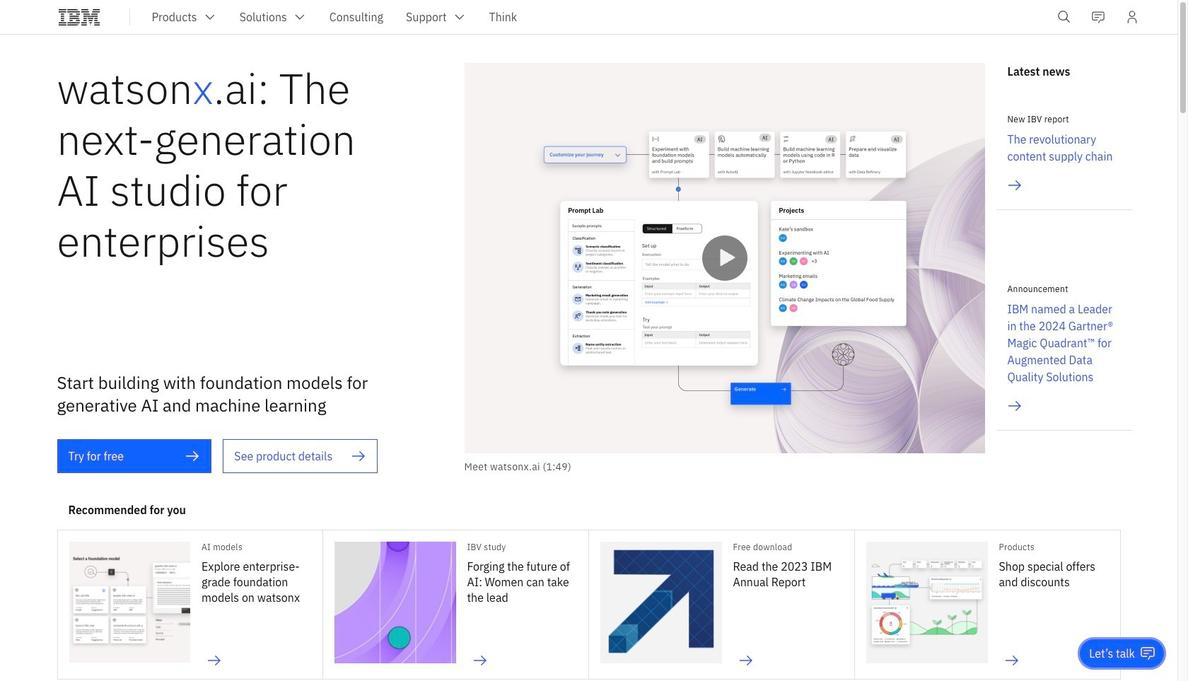 Task type: describe. For each thing, give the bounding box(es) containing it.
let's talk element
[[1090, 646, 1136, 662]]



Task type: vqa. For each thing, say whether or not it's contained in the screenshot.
the Let's talk element
yes



